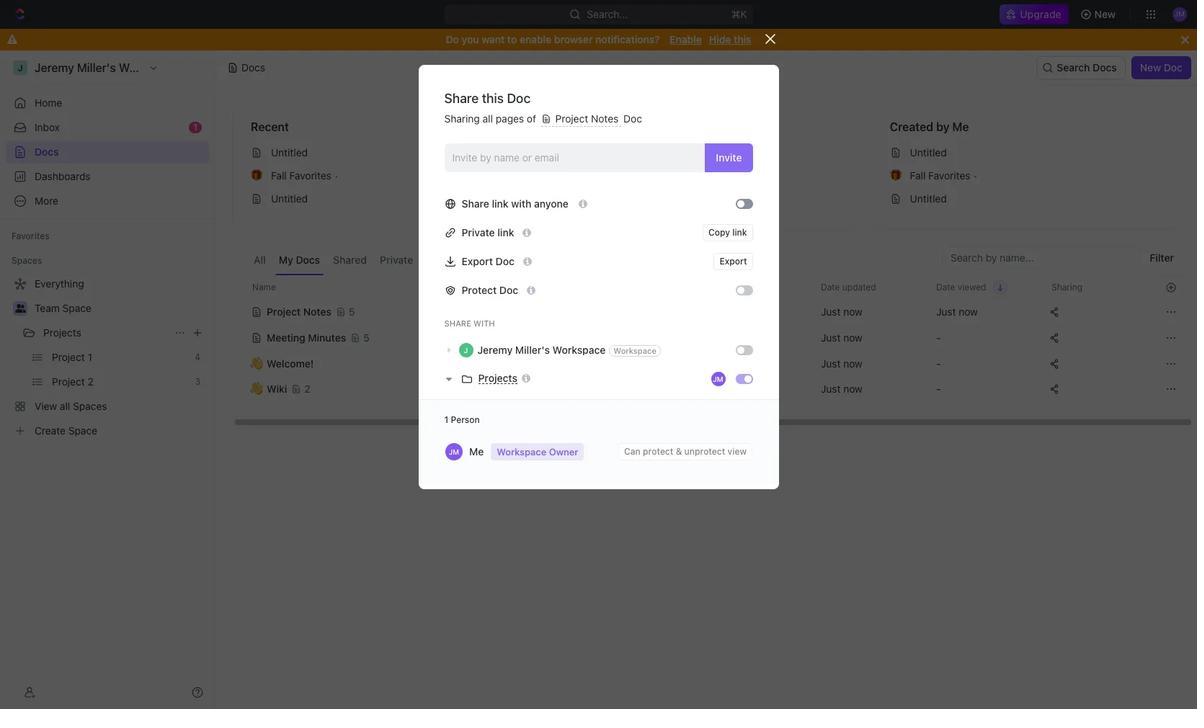 Task type: locate. For each thing, give the bounding box(es) containing it.
2 vertical spatial notes
[[303, 305, 331, 317]]

1 vertical spatial share
[[462, 197, 489, 209]]

1 horizontal spatial 1
[[444, 414, 448, 425]]

sharing for sharing
[[1051, 281, 1083, 292]]

export up protect
[[462, 255, 493, 267]]

new right search docs
[[1140, 61, 1161, 74]]

private for private link
[[462, 226, 495, 238]]

new
[[1094, 8, 1116, 20], [1140, 61, 1161, 74]]

2 • from the left
[[973, 170, 978, 181]]

docs link
[[6, 141, 209, 164]]

-
[[654, 331, 658, 343], [936, 331, 941, 343], [510, 357, 514, 369], [654, 357, 658, 369], [936, 357, 941, 369], [510, 383, 514, 395], [936, 383, 941, 395]]

0 horizontal spatial fall favorites •
[[271, 169, 339, 182]]

1 vertical spatial sharing
[[1051, 281, 1083, 292]]

export inside dropdown button
[[720, 256, 747, 266]]

0 horizontal spatial 🎁
[[251, 170, 262, 181]]

just
[[821, 305, 841, 317], [936, 305, 956, 317], [821, 331, 841, 343], [821, 357, 841, 369], [821, 383, 841, 395]]

home
[[35, 97, 62, 109]]

date left updated
[[821, 281, 840, 292]]

tab list
[[250, 246, 595, 275]]

2 date from the left
[[936, 281, 955, 292]]

0 horizontal spatial this
[[482, 91, 504, 106]]

this
[[734, 33, 751, 45], [482, 91, 504, 106]]

0 horizontal spatial export
[[462, 255, 493, 267]]

shared
[[333, 254, 367, 266]]

docs down inbox
[[35, 146, 59, 158]]

1 horizontal spatial export
[[720, 256, 747, 266]]

• for created by me
[[973, 170, 978, 181]]

0 vertical spatial this
[[734, 33, 751, 45]]

docs inside button
[[1093, 61, 1117, 74]]

projects button
[[478, 372, 531, 384]]

0 vertical spatial share
[[444, 91, 479, 106]]

doc for new doc
[[1164, 61, 1183, 74]]

new up search docs
[[1094, 8, 1116, 20]]

fall
[[271, 169, 287, 182], [910, 169, 926, 182]]

0 horizontal spatial fall
[[271, 169, 287, 182]]

jm
[[713, 374, 723, 383], [448, 447, 459, 456]]

2 fall favorites • from the left
[[910, 169, 978, 182]]

table
[[233, 275, 1183, 404]]

2
[[304, 383, 311, 395]]

want
[[482, 33, 505, 45]]

projects down team space
[[43, 326, 81, 339]]

sharing inside row
[[1051, 281, 1083, 292]]

1 • from the left
[[334, 170, 339, 181]]

inbox
[[35, 121, 60, 133]]

just now for wiki
[[821, 383, 863, 395]]

1 fall from the left
[[271, 169, 287, 182]]

this up sharing all pages of in the left of the page
[[482, 91, 504, 106]]

date inside 'date updated' button
[[821, 281, 840, 292]]

1 horizontal spatial me
[[952, 120, 969, 133]]

link up assigned
[[498, 226, 514, 238]]

export down copy link
[[720, 256, 747, 266]]

0 horizontal spatial private
[[380, 254, 413, 266]]

column header
[[233, 275, 249, 299]]

1 horizontal spatial fall favorites •
[[910, 169, 978, 182]]

fall favorites •
[[271, 169, 339, 182], [910, 169, 978, 182]]

of
[[527, 112, 536, 125]]

1 horizontal spatial new
[[1140, 61, 1161, 74]]

0 horizontal spatial 1
[[193, 122, 197, 133]]

owner
[[549, 445, 578, 457]]

1 horizontal spatial this
[[734, 33, 751, 45]]

docs right my
[[296, 254, 320, 266]]

name
[[252, 281, 276, 292]]

1 horizontal spatial date
[[936, 281, 955, 292]]

share
[[444, 91, 479, 106], [462, 197, 489, 209], [444, 318, 471, 328]]

sharing down "search by name..." text box
[[1051, 281, 1083, 292]]

projects for projects 'dropdown button'
[[478, 372, 517, 384]]

date for date viewed
[[936, 281, 955, 292]]

untitled link
[[245, 141, 528, 164], [884, 141, 1168, 164], [245, 187, 528, 210], [884, 187, 1168, 210]]

just now for meeting minutes
[[821, 331, 863, 343]]

2 row from the top
[[233, 297, 1183, 326]]

doc inside button
[[1164, 61, 1183, 74]]

1 vertical spatial 5
[[363, 331, 370, 343]]

private right shared
[[380, 254, 413, 266]]

2 fall from the left
[[910, 169, 926, 182]]

1 horizontal spatial 🎁
[[890, 170, 901, 181]]

private inside button
[[380, 254, 413, 266]]

2 horizontal spatial notes
[[626, 146, 654, 159]]

this right hide
[[734, 33, 751, 45]]

share with
[[444, 318, 495, 328]]

project notes
[[553, 112, 621, 125], [590, 146, 654, 159], [267, 305, 331, 317]]

docs right search
[[1093, 61, 1117, 74]]

1 vertical spatial project notes
[[590, 146, 654, 159]]

fall favorites • down recent
[[271, 169, 339, 182]]

my
[[279, 254, 293, 266]]

just now for project notes
[[821, 305, 863, 317]]

link
[[492, 197, 509, 209], [498, 226, 514, 238], [732, 227, 747, 238]]

docs inside 'button'
[[296, 254, 320, 266]]

2 vertical spatial project notes
[[267, 305, 331, 317]]

me right by
[[952, 120, 969, 133]]

column header inside table
[[233, 275, 249, 299]]

🎁 down recent
[[251, 170, 262, 181]]

do
[[446, 33, 459, 45]]

projects inside tree
[[43, 326, 81, 339]]

fall favorites • down by
[[910, 169, 978, 182]]

5
[[349, 305, 355, 317], [363, 331, 370, 343]]

doc for export doc
[[496, 255, 514, 267]]

browser
[[554, 33, 593, 45]]

2 vertical spatial share
[[444, 318, 471, 328]]

fall for recent
[[271, 169, 287, 182]]

1 🎁 from the left
[[251, 170, 262, 181]]

shared button
[[329, 246, 370, 275]]

tree containing team space
[[6, 272, 209, 443]]

1 vertical spatial projects
[[478, 372, 517, 384]]

5 up welcome! button
[[363, 331, 370, 343]]

doc
[[1164, 61, 1183, 74], [507, 91, 531, 106], [623, 112, 642, 125], [496, 255, 514, 267], [499, 284, 518, 296]]

date updated
[[821, 281, 876, 292]]

5 down shared button
[[349, 305, 355, 317]]

1 vertical spatial 1
[[444, 414, 448, 425]]

assigned
[[492, 254, 536, 266]]

1 date from the left
[[821, 281, 840, 292]]

date inside the date viewed button
[[936, 281, 955, 292]]

doc for protect doc
[[499, 284, 518, 296]]

0 vertical spatial 5
[[349, 305, 355, 317]]

0 horizontal spatial •
[[334, 170, 339, 181]]

2 horizontal spatial project
[[590, 146, 623, 159]]

0 horizontal spatial new
[[1094, 8, 1116, 20]]

0 vertical spatial new
[[1094, 8, 1116, 20]]

1 horizontal spatial 5
[[363, 331, 370, 343]]

0 horizontal spatial projects
[[43, 326, 81, 339]]

1 vertical spatial with
[[474, 318, 495, 328]]

0 horizontal spatial 5
[[349, 305, 355, 317]]

workspace owner
[[496, 445, 578, 457]]

to
[[507, 33, 517, 45]]

search...
[[587, 8, 628, 20]]

docs
[[241, 61, 265, 74], [1093, 61, 1117, 74], [35, 146, 59, 158], [296, 254, 320, 266]]

1 horizontal spatial notes
[[591, 112, 619, 125]]

created
[[890, 120, 933, 133]]

me down "person"
[[469, 445, 483, 457]]

fall favorites • for recent
[[271, 169, 339, 182]]

copy link
[[708, 227, 747, 238]]

team space link
[[35, 297, 206, 320]]

sharing for sharing all pages of
[[444, 112, 480, 125]]

3 row from the top
[[233, 323, 1183, 352]]

2 🎁 from the left
[[890, 170, 901, 181]]

date viewed
[[936, 281, 986, 292]]

1 horizontal spatial fall
[[910, 169, 926, 182]]

0 vertical spatial with
[[511, 197, 531, 209]]

dashboards link
[[6, 165, 209, 188]]

1 horizontal spatial private
[[462, 226, 495, 238]]

spaces
[[12, 255, 42, 266]]

1 vertical spatial jm
[[448, 447, 459, 456]]

just now
[[821, 305, 863, 317], [936, 305, 978, 317], [821, 331, 863, 343], [821, 357, 863, 369], [821, 383, 863, 395]]

with up jeremy
[[474, 318, 495, 328]]

4 row from the top
[[233, 350, 1183, 377]]

0 horizontal spatial project
[[267, 305, 301, 317]]

tree
[[6, 272, 209, 443]]

1 horizontal spatial with
[[511, 197, 531, 209]]

link right copy
[[732, 227, 747, 238]]

date left viewed
[[936, 281, 955, 292]]

5 row from the top
[[233, 375, 1183, 404]]

0 vertical spatial private
[[462, 226, 495, 238]]

cell
[[233, 298, 249, 324], [501, 298, 645, 324], [233, 324, 249, 350], [501, 324, 645, 350], [233, 350, 249, 376], [233, 376, 249, 402]]

just for meeting minutes
[[821, 331, 841, 343]]

•
[[334, 170, 339, 181], [973, 170, 978, 181]]

🎁 for created by me
[[890, 170, 901, 181]]

user group image
[[15, 304, 26, 313]]

1 vertical spatial new
[[1140, 61, 1161, 74]]

1 vertical spatial private
[[380, 254, 413, 266]]

favorites inside button
[[12, 231, 50, 241]]

share up private link at the top
[[462, 197, 489, 209]]

fall for created by me
[[910, 169, 926, 182]]

🎁 down created on the right of the page
[[890, 170, 901, 181]]

notes
[[591, 112, 619, 125], [626, 146, 654, 159], [303, 305, 331, 317]]

with left anyone
[[511, 197, 531, 209]]

1 row from the top
[[233, 275, 1183, 299]]

0 horizontal spatial me
[[469, 445, 483, 457]]

1 horizontal spatial projects
[[478, 372, 517, 384]]

1 vertical spatial project
[[590, 146, 623, 159]]

sharing left all
[[444, 112, 480, 125]]

0 vertical spatial projects
[[43, 326, 81, 339]]

project notes link
[[565, 141, 848, 164]]

5 for meeting minutes
[[363, 331, 370, 343]]

j
[[464, 346, 468, 354]]

link for share
[[492, 197, 509, 209]]

0 vertical spatial project
[[555, 112, 588, 125]]

table containing project notes
[[233, 275, 1183, 404]]

sharing
[[444, 112, 480, 125], [1051, 281, 1083, 292]]

row
[[233, 275, 1183, 299], [233, 297, 1183, 326], [233, 323, 1183, 352], [233, 350, 1183, 377], [233, 375, 1183, 404]]

link up private link at the top
[[492, 197, 509, 209]]

projects down jeremy
[[478, 372, 517, 384]]

0 vertical spatial me
[[952, 120, 969, 133]]

1 for 1 person
[[444, 414, 448, 425]]

1 horizontal spatial sharing
[[1051, 281, 1083, 292]]

docs up recent
[[241, 61, 265, 74]]

now for wiki
[[843, 383, 863, 395]]

share up sharing all pages of in the left of the page
[[444, 91, 479, 106]]

🎁
[[251, 170, 262, 181], [890, 170, 901, 181]]

0 vertical spatial notes
[[591, 112, 619, 125]]

0 horizontal spatial with
[[474, 318, 495, 328]]

export for export doc
[[462, 255, 493, 267]]

0 horizontal spatial sharing
[[444, 112, 480, 125]]

1 vertical spatial me
[[469, 445, 483, 457]]

fall down recent
[[271, 169, 287, 182]]

1 horizontal spatial •
[[973, 170, 978, 181]]

new doc
[[1140, 61, 1183, 74]]

1 fall favorites • from the left
[[271, 169, 339, 182]]

untitled
[[271, 146, 308, 159], [910, 146, 947, 159], [271, 192, 308, 205], [910, 192, 947, 205]]

private up export doc
[[462, 226, 495, 238]]

export
[[462, 255, 493, 267], [720, 256, 747, 266]]

1 horizontal spatial jm
[[713, 374, 723, 383]]

share up j
[[444, 318, 471, 328]]

favorites
[[570, 120, 620, 133], [289, 169, 331, 182], [928, 169, 970, 182], [12, 231, 50, 241]]

now for meeting minutes
[[843, 331, 863, 343]]

0 horizontal spatial notes
[[303, 305, 331, 317]]

now
[[843, 305, 863, 317], [959, 305, 978, 317], [843, 331, 863, 343], [843, 357, 863, 369], [843, 383, 863, 395]]

search docs button
[[1037, 56, 1126, 79]]

0 vertical spatial 1
[[193, 122, 197, 133]]

1 person
[[444, 414, 480, 425]]

home link
[[6, 92, 209, 115]]

project
[[555, 112, 588, 125], [590, 146, 623, 159], [267, 305, 301, 317]]

0 vertical spatial sharing
[[444, 112, 480, 125]]

share for share this doc
[[444, 91, 479, 106]]

row containing project notes
[[233, 297, 1183, 326]]

projects
[[43, 326, 81, 339], [478, 372, 517, 384]]

fall down created on the right of the page
[[910, 169, 926, 182]]

workspace button
[[422, 246, 483, 275]]

1 vertical spatial this
[[482, 91, 504, 106]]

0 horizontal spatial date
[[821, 281, 840, 292]]

1 inside sidebar navigation
[[193, 122, 197, 133]]

private
[[462, 226, 495, 238], [380, 254, 413, 266]]



Task type: describe. For each thing, give the bounding box(es) containing it.
minutes
[[308, 331, 346, 343]]

row containing name
[[233, 275, 1183, 299]]

projects link
[[43, 321, 169, 344]]

• for recent
[[334, 170, 339, 181]]

new for new
[[1094, 8, 1116, 20]]

hide
[[709, 33, 731, 45]]

my docs
[[279, 254, 320, 266]]

private for private
[[380, 254, 413, 266]]

team
[[35, 302, 60, 314]]

tab list containing all
[[250, 246, 595, 275]]

🎁 for recent
[[251, 170, 262, 181]]

team space
[[35, 302, 91, 314]]

copy
[[708, 227, 730, 238]]

notes inside row
[[303, 305, 331, 317]]

row containing wiki
[[233, 375, 1183, 404]]

just for wiki
[[821, 383, 841, 395]]

created by me
[[890, 120, 969, 133]]

share for share link with anyone
[[462, 197, 489, 209]]

now for project notes
[[843, 305, 863, 317]]

new button
[[1074, 3, 1124, 26]]

share link with anyone
[[462, 197, 571, 209]]

new doc button
[[1131, 56, 1191, 79]]

meeting
[[267, 331, 305, 343]]

Search by name... text field
[[951, 247, 1132, 269]]

1 horizontal spatial project
[[555, 112, 588, 125]]

docs inside sidebar navigation
[[35, 146, 59, 158]]

share this doc
[[444, 91, 531, 106]]

all
[[254, 254, 266, 266]]

row containing welcome!
[[233, 350, 1183, 377]]

enable
[[670, 33, 702, 45]]

just for project notes
[[821, 305, 841, 317]]

date updated button
[[812, 276, 885, 298]]

my docs button
[[275, 246, 324, 275]]

wiki
[[267, 383, 287, 395]]

tree inside sidebar navigation
[[6, 272, 209, 443]]

upgrade
[[1020, 8, 1061, 20]]

Invite by name or email text field
[[452, 147, 699, 168]]

location
[[510, 281, 544, 292]]

pages
[[496, 112, 524, 125]]

new for new doc
[[1140, 61, 1161, 74]]

by
[[936, 120, 950, 133]]

0 vertical spatial project notes
[[553, 112, 621, 125]]

export doc
[[462, 255, 514, 267]]

miller's
[[515, 343, 550, 356]]

sidebar navigation
[[0, 50, 215, 709]]

workspace inside workspace button
[[426, 254, 479, 266]]

enable
[[520, 33, 551, 45]]

jeremy
[[477, 343, 513, 356]]

fall favorites • for created by me
[[910, 169, 978, 182]]

private button
[[376, 246, 417, 275]]

updated
[[842, 281, 876, 292]]

protect
[[462, 284, 497, 296]]

row containing meeting minutes
[[233, 323, 1183, 352]]

export for export
[[720, 256, 747, 266]]

anyone
[[534, 197, 568, 209]]

invite
[[716, 151, 742, 163]]

favorites button
[[6, 228, 55, 245]]

2 vertical spatial project
[[267, 305, 301, 317]]

date for date updated
[[821, 281, 840, 292]]

0 vertical spatial jm
[[713, 374, 723, 383]]

all
[[483, 112, 493, 125]]

dashboards
[[35, 170, 91, 182]]

private link
[[462, 226, 514, 238]]

1 for 1
[[193, 122, 197, 133]]

⌘k
[[731, 8, 747, 20]]

date viewed button
[[928, 276, 1008, 298]]

share for share with
[[444, 318, 471, 328]]

jeremy miller's workspace
[[477, 343, 606, 356]]

protect doc
[[462, 284, 518, 296]]

you
[[462, 33, 479, 45]]

assigned button
[[489, 246, 540, 275]]

1 vertical spatial notes
[[626, 146, 654, 159]]

meeting minutes
[[267, 331, 346, 343]]

all button
[[250, 246, 269, 275]]

upgrade link
[[1000, 4, 1068, 25]]

search docs
[[1057, 61, 1117, 74]]

projects for the projects link
[[43, 326, 81, 339]]

5 for project notes
[[349, 305, 355, 317]]

export button
[[714, 253, 753, 270]]

person
[[451, 414, 480, 425]]

link for private
[[498, 226, 514, 238]]

notifications?
[[595, 33, 660, 45]]

search
[[1057, 61, 1090, 74]]

project notes inside row
[[267, 305, 331, 317]]

0 horizontal spatial jm
[[448, 447, 459, 456]]

sharing all pages of
[[444, 112, 539, 125]]

welcome!
[[267, 357, 314, 369]]

welcome! button
[[251, 351, 492, 377]]

do you want to enable browser notifications? enable hide this
[[446, 33, 751, 45]]

link for copy
[[732, 227, 747, 238]]

space
[[62, 302, 91, 314]]

recent
[[251, 120, 289, 133]]

viewed
[[958, 281, 986, 292]]



Task type: vqa. For each thing, say whether or not it's contained in the screenshot.
ROW containing Wiki
yes



